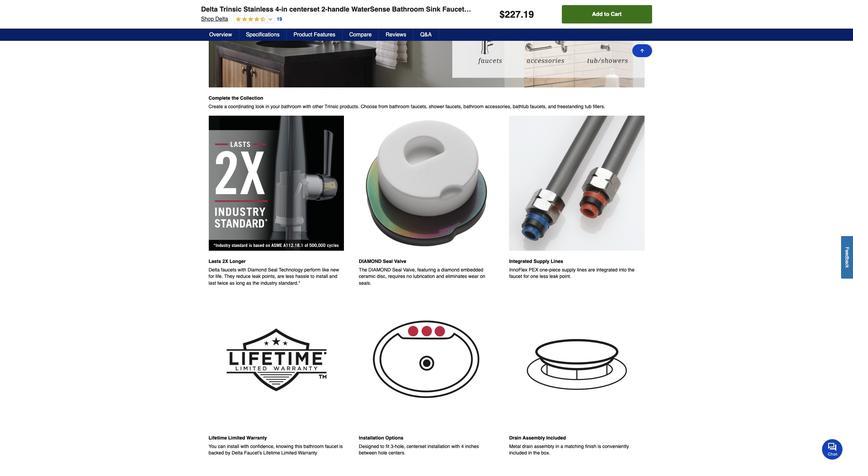 Task type: describe. For each thing, give the bounding box(es) containing it.
finish
[[586, 444, 597, 450]]

coordinating
[[228, 104, 254, 109]]

with inside lasts 2x longer delta faucets with diamond seal technology perform like new for life. they reduce leak points, are less hassle to install and last twice as long as the industry standard.*
[[238, 268, 246, 273]]

standard.*
[[279, 281, 301, 286]]

0 vertical spatial drain
[[482, 5, 500, 13]]

faucet inside lifetime limited warranty you can install with confidence, knowing this bathroom faucet is backed by delta faucet's lifetime limited warranty
[[325, 444, 338, 450]]

d
[[845, 256, 851, 258]]

$
[[500, 9, 505, 20]]

227
[[505, 9, 521, 20]]

0 horizontal spatial trinsic
[[220, 5, 242, 13]]

designed
[[359, 444, 379, 450]]

install inside lasts 2x longer delta faucets with diamond seal technology perform like new for life. they reduce leak points, are less hassle to install and last twice as long as the industry standard.*
[[316, 274, 328, 280]]

0 horizontal spatial lifetime
[[209, 436, 227, 441]]

reviews button
[[379, 29, 414, 41]]

4.5 stars image
[[234, 16, 266, 23]]

shop delta
[[201, 16, 228, 22]]

metal
[[510, 444, 521, 450]]

1 horizontal spatial lifetime
[[264, 451, 280, 457]]

point.
[[560, 274, 572, 280]]

shower
[[429, 104, 445, 109]]

1 horizontal spatial 19
[[524, 9, 534, 20]]

conveniently
[[603, 444, 630, 450]]

0 horizontal spatial warranty
[[247, 436, 267, 441]]

lines
[[551, 259, 564, 264]]

specifications
[[246, 32, 280, 38]]

featuring
[[418, 268, 436, 273]]

drain assembly included metal drain assembly in a matching finish is conveniently included in the box.
[[510, 436, 630, 457]]

2 faucets, from the left
[[446, 104, 463, 109]]

eliminates
[[446, 274, 467, 280]]

knowing
[[276, 444, 294, 450]]

are inside integrated supply lines innoflex pex one-piece supply lines are integrated into the faucet for one less leak point.
[[589, 268, 596, 273]]

fillers.
[[593, 104, 606, 109]]

drain inside drain assembly included metal drain assembly in a matching finish is conveniently included in the box.
[[510, 436, 522, 441]]

reviews
[[386, 32, 407, 38]]

life.
[[216, 274, 223, 280]]

1 e from the top
[[845, 250, 851, 253]]

they
[[224, 274, 235, 280]]

1 horizontal spatial warranty
[[298, 451, 317, 457]]

into
[[620, 268, 627, 273]]

delta right shop at the left top
[[216, 16, 228, 22]]

shop
[[201, 16, 214, 22]]

3-
[[391, 444, 395, 450]]

compare
[[350, 32, 372, 38]]

chat invite button image
[[823, 440, 844, 461]]

and inside complete the collection create a coordinating look in your bathroom with other trinsic products. choose from bathroom faucets, shower faucets, bathroom accessories, bathtub faucets, and freestanding tub fillers.
[[549, 104, 557, 109]]

is inside drain assembly included metal drain assembly in a matching finish is conveniently included in the box.
[[598, 444, 602, 450]]

are inside lasts 2x longer delta faucets with diamond seal technology perform like new for life. they reduce leak points, are less hassle to install and last twice as long as the industry standard.*
[[278, 274, 285, 280]]

product
[[294, 32, 313, 38]]

faucet's
[[244, 451, 262, 457]]

bathtub
[[513, 104, 529, 109]]

installation options designed to fit 3-hole, centerset installation with 4 inches between hole centers.
[[359, 436, 479, 457]]

accessories,
[[485, 104, 512, 109]]

watersense
[[352, 5, 390, 13]]

features
[[314, 32, 336, 38]]

lubrication
[[414, 274, 435, 280]]

diamond
[[442, 268, 460, 273]]

hole,
[[395, 444, 406, 450]]

included
[[547, 436, 567, 441]]

with right faucet
[[467, 5, 480, 13]]

deck
[[515, 5, 532, 13]]

for inside lasts 2x longer delta faucets with diamond seal technology perform like new for life. they reduce leak points, are less hassle to install and last twice as long as the industry standard.*
[[209, 274, 214, 280]]

seals.
[[359, 281, 372, 286]]

seal up requires
[[393, 268, 402, 273]]

technology
[[279, 268, 303, 273]]

f
[[845, 247, 851, 250]]

perform
[[304, 268, 321, 273]]

from
[[379, 104, 388, 109]]

piece
[[550, 268, 561, 273]]

add to cart
[[593, 11, 622, 17]]

0 vertical spatial diamond
[[359, 259, 382, 264]]

delta trinsic stainless 4-in centerset 2-handle watersense bathroom sink faucet with drain and deck plate
[[201, 5, 550, 13]]

0 vertical spatial limited
[[228, 436, 245, 441]]

product features
[[294, 32, 336, 38]]

valve
[[394, 259, 407, 264]]

2x
[[223, 259, 228, 264]]

overview button
[[203, 29, 239, 41]]

lasts
[[209, 259, 221, 264]]

f e e d b a c k
[[845, 247, 851, 268]]

k
[[845, 266, 851, 268]]

2 as from the left
[[246, 281, 252, 286]]

4
[[462, 444, 464, 450]]

overview
[[209, 32, 232, 38]]

on
[[480, 274, 486, 280]]

integrated supply lines innoflex pex one-piece supply lines are integrated into the faucet for one less leak point.
[[510, 259, 635, 280]]

to inside button
[[605, 11, 610, 17]]

like
[[322, 268, 329, 273]]

twice
[[218, 281, 228, 286]]

the inside drain assembly included metal drain assembly in a matching finish is conveniently included in the box.
[[534, 451, 540, 457]]

no
[[407, 274, 412, 280]]

4-
[[276, 5, 282, 13]]

a inside drain assembly included metal drain assembly in a matching finish is conveniently included in the box.
[[561, 444, 564, 450]]

add to cart button
[[562, 5, 653, 24]]

delta inside lifetime limited warranty you can install with confidence, knowing this bathroom faucet is backed by delta faucet's lifetime limited warranty
[[232, 451, 243, 457]]

for inside integrated supply lines innoflex pex one-piece supply lines are integrated into the faucet for one less leak point.
[[524, 274, 530, 280]]

lines
[[578, 268, 587, 273]]

can
[[218, 444, 226, 450]]

1 faucets, from the left
[[411, 104, 428, 109]]

.
[[521, 9, 524, 20]]

backed
[[209, 451, 224, 457]]

centers.
[[389, 451, 406, 457]]

leak inside integrated supply lines innoflex pex one-piece supply lines are integrated into the faucet for one less leak point.
[[550, 274, 559, 280]]

wear
[[469, 274, 479, 280]]

the inside complete the collection create a coordinating look in your bathroom with other trinsic products. choose from bathroom faucets, shower faucets, bathroom accessories, bathtub faucets, and freestanding tub fillers.
[[232, 95, 239, 101]]

drain
[[523, 444, 533, 450]]

1 as from the left
[[230, 281, 235, 286]]

the inside integrated supply lines innoflex pex one-piece supply lines are integrated into the faucet for one less leak point.
[[629, 268, 635, 273]]



Task type: vqa. For each thing, say whether or not it's contained in the screenshot.
Valve
yes



Task type: locate. For each thing, give the bounding box(es) containing it.
requires
[[388, 274, 406, 280]]

warranty
[[247, 436, 267, 441], [298, 451, 317, 457]]

1 horizontal spatial install
[[316, 274, 328, 280]]

1 vertical spatial install
[[227, 444, 239, 450]]

is right "finish"
[[598, 444, 602, 450]]

lifetime down confidence, in the left of the page
[[264, 451, 280, 457]]

0 horizontal spatial less
[[286, 274, 294, 280]]

included
[[510, 451, 527, 457]]

freestanding
[[558, 104, 584, 109]]

f e e d b a c k button
[[842, 237, 854, 279]]

1 horizontal spatial for
[[524, 274, 530, 280]]

1 horizontal spatial faucets,
[[446, 104, 463, 109]]

and down diamond
[[437, 274, 445, 280]]

supply
[[534, 259, 550, 264]]

seal up points,
[[268, 268, 278, 273]]

the left box.
[[534, 451, 540, 457]]

the left the industry at the left
[[253, 281, 259, 286]]

new
[[331, 268, 339, 273]]

handle
[[328, 5, 350, 13]]

1 horizontal spatial leak
[[550, 274, 559, 280]]

1 vertical spatial diamond
[[369, 268, 391, 273]]

centerset left 2- at the left of the page
[[290, 5, 320, 13]]

1 horizontal spatial as
[[246, 281, 252, 286]]

2 horizontal spatial to
[[605, 11, 610, 17]]

lasts 2x longer delta faucets with diamond seal technology perform like new for life. they reduce leak points, are less hassle to install and last twice as long as the industry standard.*
[[209, 259, 339, 286]]

bathroom right this
[[304, 444, 324, 450]]

with left other
[[303, 104, 311, 109]]

in right look
[[266, 104, 270, 109]]

with up faucet's
[[241, 444, 249, 450]]

1 is from the left
[[340, 444, 343, 450]]

embedded
[[461, 268, 484, 273]]

bathroom
[[281, 104, 302, 109], [390, 104, 410, 109], [464, 104, 484, 109], [304, 444, 324, 450]]

for up last
[[209, 274, 214, 280]]

plate
[[534, 5, 550, 13]]

19 right 227
[[524, 9, 534, 20]]

as
[[230, 281, 235, 286], [246, 281, 252, 286]]

trinsic up shop delta
[[220, 5, 242, 13]]

by
[[226, 451, 231, 457]]

for left one
[[524, 274, 530, 280]]

1 vertical spatial lifetime
[[264, 451, 280, 457]]

less up standard.*
[[286, 274, 294, 280]]

and inside diamond seal valve the diamond seal valve, featuring a diamond embedded ceramic disc, requires no lubrication and eliminates wear on seals.
[[437, 274, 445, 280]]

diamond up disc, at the left bottom
[[369, 268, 391, 273]]

with
[[467, 5, 480, 13], [303, 104, 311, 109], [238, 268, 246, 273], [241, 444, 249, 450], [452, 444, 460, 450]]

warranty down this
[[298, 451, 317, 457]]

other
[[313, 104, 324, 109]]

install down like
[[316, 274, 328, 280]]

2 horizontal spatial faucets,
[[531, 104, 547, 109]]

hassle
[[296, 274, 310, 280]]

19 down 4-
[[277, 16, 282, 22]]

and left freestanding
[[549, 104, 557, 109]]

installation
[[428, 444, 450, 450]]

you
[[209, 444, 217, 450]]

1 vertical spatial warranty
[[298, 451, 317, 457]]

limited
[[228, 436, 245, 441], [282, 451, 297, 457]]

2-
[[322, 5, 328, 13]]

1 horizontal spatial centerset
[[407, 444, 427, 450]]

1 horizontal spatial less
[[540, 274, 549, 280]]

diamond up the the
[[359, 259, 382, 264]]

bathroom right your
[[281, 104, 302, 109]]

bathroom left accessories,
[[464, 104, 484, 109]]

0 horizontal spatial drain
[[482, 5, 500, 13]]

as down they
[[230, 281, 235, 286]]

a up k at the bottom right
[[845, 261, 851, 264]]

complete
[[209, 95, 231, 101]]

a left diamond
[[438, 268, 440, 273]]

limited down knowing
[[282, 451, 297, 457]]

create
[[209, 104, 223, 109]]

inches
[[466, 444, 479, 450]]

1 horizontal spatial to
[[381, 444, 385, 450]]

assembly
[[523, 436, 546, 441]]

0 horizontal spatial centerset
[[290, 5, 320, 13]]

0 horizontal spatial as
[[230, 281, 235, 286]]

longer
[[230, 259, 246, 264]]

trinsic
[[220, 5, 242, 13], [325, 104, 339, 109]]

confidence,
[[251, 444, 275, 450]]

seal left valve
[[383, 259, 393, 264]]

1 vertical spatial to
[[311, 274, 315, 280]]

in inside complete the collection create a coordinating look in your bathroom with other trinsic products. choose from bathroom faucets, shower faucets, bathroom accessories, bathtub faucets, and freestanding tub fillers.
[[266, 104, 270, 109]]

0 horizontal spatial is
[[340, 444, 343, 450]]

drain left '$'
[[482, 5, 500, 13]]

diamond seal valve the diamond seal valve, featuring a diamond embedded ceramic disc, requires no lubrication and eliminates wear on seals.
[[359, 259, 486, 286]]

2 vertical spatial to
[[381, 444, 385, 450]]

drain
[[482, 5, 500, 13], [510, 436, 522, 441]]

19
[[524, 9, 534, 20], [277, 16, 282, 22]]

1 horizontal spatial is
[[598, 444, 602, 450]]

lifetime up can
[[209, 436, 227, 441]]

e up d
[[845, 250, 851, 253]]

sink
[[426, 5, 441, 13]]

faucet inside integrated supply lines innoflex pex one-piece supply lines are integrated into the faucet for one less leak point.
[[510, 274, 523, 280]]

1 leak from the left
[[252, 274, 261, 280]]

with inside complete the collection create a coordinating look in your bathroom with other trinsic products. choose from bathroom faucets, shower faucets, bathroom accessories, bathtub faucets, and freestanding tub fillers.
[[303, 104, 311, 109]]

complete the collection create a coordinating look in your bathroom with other trinsic products. choose from bathroom faucets, shower faucets, bathroom accessories, bathtub faucets, and freestanding tub fillers.
[[209, 95, 606, 109]]

in down included
[[556, 444, 560, 450]]

q&a button
[[414, 29, 439, 41]]

0 vertical spatial are
[[589, 268, 596, 273]]

e up 'b'
[[845, 253, 851, 256]]

last
[[209, 281, 216, 286]]

tub
[[585, 104, 592, 109]]

cart
[[611, 11, 622, 17]]

2 for from the left
[[524, 274, 530, 280]]

warranty up confidence, in the left of the page
[[247, 436, 267, 441]]

this
[[295, 444, 303, 450]]

0 horizontal spatial faucets,
[[411, 104, 428, 109]]

faucets, left shower
[[411, 104, 428, 109]]

0 horizontal spatial for
[[209, 274, 214, 280]]

2 is from the left
[[598, 444, 602, 450]]

are up standard.*
[[278, 274, 285, 280]]

0 horizontal spatial to
[[311, 274, 315, 280]]

as right long
[[246, 281, 252, 286]]

faucet down innoflex
[[510, 274, 523, 280]]

a right create
[[224, 104, 227, 109]]

bathroom right from
[[390, 104, 410, 109]]

faucets, right shower
[[446, 104, 463, 109]]

install
[[316, 274, 328, 280], [227, 444, 239, 450]]

delta inside lasts 2x longer delta faucets with diamond seal technology perform like new for life. they reduce leak points, are less hassle to install and last twice as long as the industry standard.*
[[209, 268, 220, 273]]

the inside lasts 2x longer delta faucets with diamond seal technology perform like new for life. they reduce leak points, are less hassle to install and last twice as long as the industry standard.*
[[253, 281, 259, 286]]

0 horizontal spatial are
[[278, 274, 285, 280]]

bathroom inside lifetime limited warranty you can install with confidence, knowing this bathroom faucet is backed by delta faucet's lifetime limited warranty
[[304, 444, 324, 450]]

less down the one-
[[540, 274, 549, 280]]

with up reduce
[[238, 268, 246, 273]]

lifetime
[[209, 436, 227, 441], [264, 451, 280, 457]]

less inside lasts 2x longer delta faucets with diamond seal technology perform like new for life. they reduce leak points, are less hassle to install and last twice as long as the industry standard.*
[[286, 274, 294, 280]]

for
[[209, 274, 214, 280], [524, 274, 530, 280]]

and inside lasts 2x longer delta faucets with diamond seal technology perform like new for life. they reduce leak points, are less hassle to install and last twice as long as the industry standard.*
[[330, 274, 338, 280]]

limited up by
[[228, 436, 245, 441]]

centerset right "hole,"
[[407, 444, 427, 450]]

your
[[271, 104, 280, 109]]

install up by
[[227, 444, 239, 450]]

1 horizontal spatial limited
[[282, 451, 297, 457]]

1 vertical spatial centerset
[[407, 444, 427, 450]]

0 horizontal spatial 19
[[277, 16, 282, 22]]

0 vertical spatial install
[[316, 274, 328, 280]]

to inside installation options designed to fit 3-hole, centerset installation with 4 inches between hole centers.
[[381, 444, 385, 450]]

centerset
[[290, 5, 320, 13], [407, 444, 427, 450]]

are right lines
[[589, 268, 596, 273]]

delta right by
[[232, 451, 243, 457]]

integrated
[[510, 259, 533, 264]]

in
[[282, 5, 288, 13], [266, 104, 270, 109], [556, 444, 560, 450], [529, 451, 532, 457]]

a down included
[[561, 444, 564, 450]]

is
[[340, 444, 343, 450], [598, 444, 602, 450]]

less inside integrated supply lines innoflex pex one-piece supply lines are integrated into the faucet for one less leak point.
[[540, 274, 549, 280]]

1 horizontal spatial drain
[[510, 436, 522, 441]]

0 vertical spatial trinsic
[[220, 5, 242, 13]]

with left 4
[[452, 444, 460, 450]]

leak down diamond
[[252, 274, 261, 280]]

is left the designed
[[340, 444, 343, 450]]

centerset inside installation options designed to fit 3-hole, centerset installation with 4 inches between hole centers.
[[407, 444, 427, 450]]

faucet
[[443, 5, 465, 13]]

0 vertical spatial faucet
[[510, 274, 523, 280]]

$ 227 . 19
[[500, 9, 534, 20]]

e
[[845, 250, 851, 253], [845, 253, 851, 256]]

0 horizontal spatial faucet
[[325, 444, 338, 450]]

pex
[[529, 268, 539, 273]]

stainless
[[244, 5, 274, 13]]

choose
[[361, 104, 378, 109]]

disc,
[[377, 274, 387, 280]]

a inside f e e d b a c k button
[[845, 261, 851, 264]]

faucets
[[221, 268, 237, 273]]

one
[[531, 274, 539, 280]]

is inside lifetime limited warranty you can install with confidence, knowing this bathroom faucet is backed by delta faucet's lifetime limited warranty
[[340, 444, 343, 450]]

0 vertical spatial to
[[605, 11, 610, 17]]

innoflex
[[510, 268, 528, 273]]

faucet
[[510, 274, 523, 280], [325, 444, 338, 450]]

the up coordinating
[[232, 95, 239, 101]]

1 for from the left
[[209, 274, 214, 280]]

compare button
[[343, 29, 379, 41]]

to left fit
[[381, 444, 385, 450]]

lifetime limited warranty you can install with confidence, knowing this bathroom faucet is backed by delta faucet's lifetime limited warranty
[[209, 436, 343, 457]]

0 horizontal spatial install
[[227, 444, 239, 450]]

and down the new
[[330, 274, 338, 280]]

to inside lasts 2x longer delta faucets with diamond seal technology perform like new for life. they reduce leak points, are less hassle to install and last twice as long as the industry standard.*
[[311, 274, 315, 280]]

1 vertical spatial are
[[278, 274, 285, 280]]

install inside lifetime limited warranty you can install with confidence, knowing this bathroom faucet is backed by delta faucet's lifetime limited warranty
[[227, 444, 239, 450]]

fit
[[386, 444, 390, 450]]

1 horizontal spatial are
[[589, 268, 596, 273]]

1 horizontal spatial faucet
[[510, 274, 523, 280]]

with inside lifetime limited warranty you can install with confidence, knowing this bathroom faucet is backed by delta faucet's lifetime limited warranty
[[241, 444, 249, 450]]

and left .
[[501, 5, 514, 13]]

drain up metal
[[510, 436, 522, 441]]

in down drain
[[529, 451, 532, 457]]

1 horizontal spatial trinsic
[[325, 104, 339, 109]]

between
[[359, 451, 377, 457]]

products.
[[340, 104, 360, 109]]

leak inside lasts 2x longer delta faucets with diamond seal technology perform like new for life. they reduce leak points, are less hassle to install and last twice as long as the industry standard.*
[[252, 274, 261, 280]]

assembly
[[535, 444, 555, 450]]

arrow up image
[[640, 48, 645, 54]]

leak
[[252, 274, 261, 280], [550, 274, 559, 280]]

0 horizontal spatial limited
[[228, 436, 245, 441]]

0 vertical spatial warranty
[[247, 436, 267, 441]]

collection
[[240, 95, 263, 101]]

a inside diamond seal valve the diamond seal valve, featuring a diamond embedded ceramic disc, requires no lubrication and eliminates wear on seals.
[[438, 268, 440, 273]]

1 less from the left
[[286, 274, 294, 280]]

the
[[232, 95, 239, 101], [629, 268, 635, 273], [253, 281, 259, 286], [534, 451, 540, 457]]

long
[[236, 281, 245, 286]]

specifications button
[[239, 29, 287, 41]]

faucets, right bathtub
[[531, 104, 547, 109]]

3 faucets, from the left
[[531, 104, 547, 109]]

in right stainless
[[282, 5, 288, 13]]

trinsic right other
[[325, 104, 339, 109]]

delta up shop at the left top
[[201, 5, 218, 13]]

1 vertical spatial limited
[[282, 451, 297, 457]]

1 vertical spatial drain
[[510, 436, 522, 441]]

to right add
[[605, 11, 610, 17]]

delta up life.
[[209, 268, 220, 273]]

the right the into
[[629, 268, 635, 273]]

with inside installation options designed to fit 3-hole, centerset installation with 4 inches between hole centers.
[[452, 444, 460, 450]]

2 less from the left
[[540, 274, 549, 280]]

a inside complete the collection create a coordinating look in your bathroom with other trinsic products. choose from bathroom faucets, shower faucets, bathroom accessories, bathtub faucets, and freestanding tub fillers.
[[224, 104, 227, 109]]

0 horizontal spatial leak
[[252, 274, 261, 280]]

1 vertical spatial trinsic
[[325, 104, 339, 109]]

installation
[[359, 436, 384, 441]]

integrated
[[597, 268, 618, 273]]

1 vertical spatial faucet
[[325, 444, 338, 450]]

0 vertical spatial centerset
[[290, 5, 320, 13]]

leak down piece
[[550, 274, 559, 280]]

faucet right this
[[325, 444, 338, 450]]

0 vertical spatial lifetime
[[209, 436, 227, 441]]

to down perform
[[311, 274, 315, 280]]

2 leak from the left
[[550, 274, 559, 280]]

2 e from the top
[[845, 253, 851, 256]]

look
[[256, 104, 265, 109]]

seal inside lasts 2x longer delta faucets with diamond seal technology perform like new for life. they reduce leak points, are less hassle to install and last twice as long as the industry standard.*
[[268, 268, 278, 273]]

trinsic inside complete the collection create a coordinating look in your bathroom with other trinsic products. choose from bathroom faucets, shower faucets, bathroom accessories, bathtub faucets, and freestanding tub fillers.
[[325, 104, 339, 109]]



